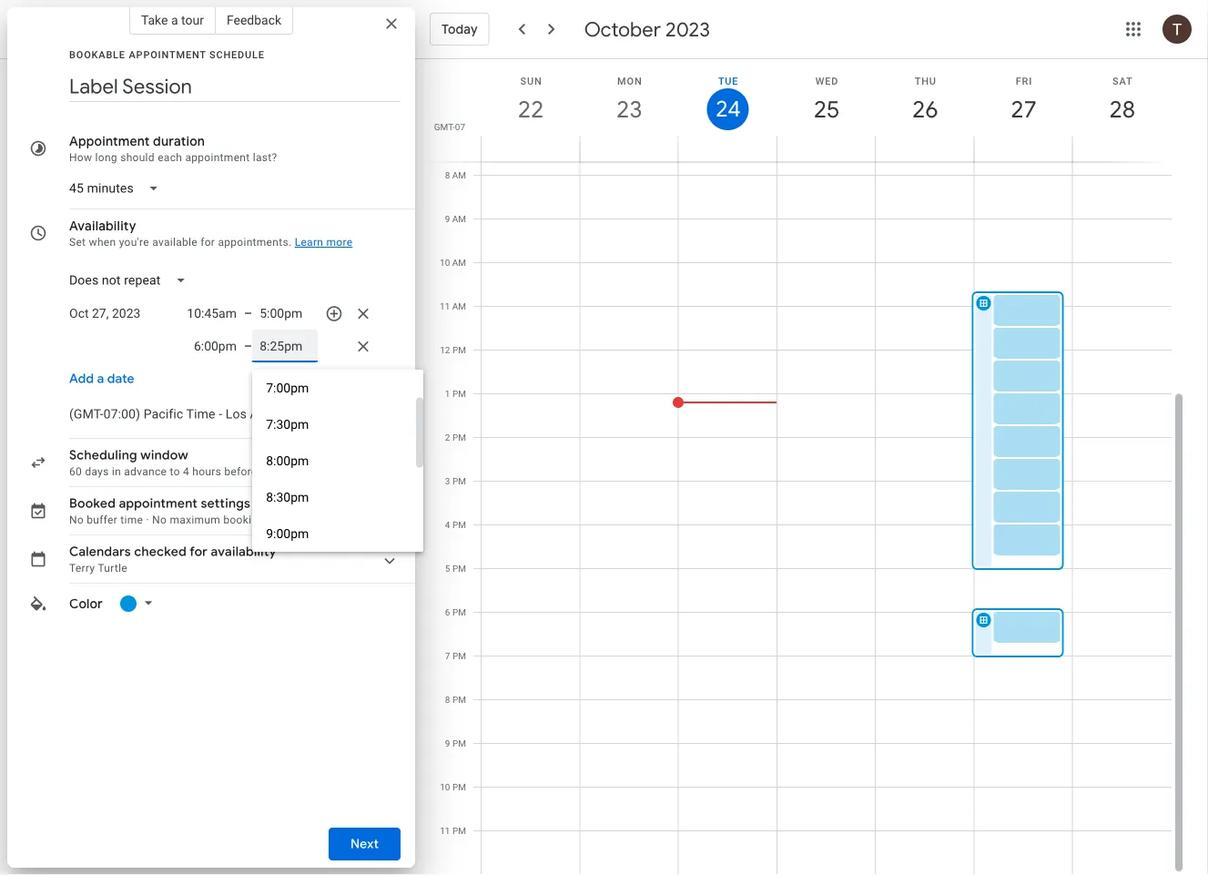 Task type: locate. For each thing, give the bounding box(es) containing it.
am
[[453, 169, 466, 180], [453, 213, 466, 224], [453, 257, 466, 268], [453, 301, 466, 312]]

available
[[152, 236, 198, 249]]

a left tour
[[171, 12, 178, 27]]

2 11 from the top
[[440, 825, 451, 836]]

no down the booked
[[69, 514, 84, 527]]

23 column header
[[580, 59, 679, 162]]

5
[[445, 563, 451, 574]]

1 vertical spatial for
[[190, 544, 208, 560]]

pm down 3 pm
[[453, 519, 466, 530]]

9:00pm option
[[253, 516, 417, 552]]

grid
[[423, 59, 1187, 876]]

2 – from the top
[[244, 339, 253, 354]]

2023
[[666, 16, 711, 42]]

pm down 8 pm at the left bottom of page
[[453, 738, 466, 749]]

pm right 12
[[453, 344, 466, 355]]

1 vertical spatial a
[[97, 371, 104, 387]]

take
[[141, 12, 168, 27]]

am up 9 am
[[453, 169, 466, 180]]

28
[[1109, 94, 1135, 124]]

10 pm from the top
[[453, 738, 466, 749]]

8:30pm
[[266, 490, 309, 505]]

appointment inside booked appointment settings no buffer time · no maximum bookings per day
[[119, 496, 198, 512]]

8 down 7 at bottom
[[445, 694, 451, 705]]

0 vertical spatial for
[[201, 236, 215, 249]]

buffer
[[87, 514, 118, 527]]

1 horizontal spatial a
[[171, 12, 178, 27]]

sun 22
[[517, 75, 543, 124]]

am down 9 am
[[453, 257, 466, 268]]

0 vertical spatial 11
[[440, 301, 450, 312]]

per
[[273, 514, 290, 527]]

pm right 6
[[453, 607, 466, 618]]

10 up 11 pm
[[440, 782, 451, 793]]

4 right to
[[183, 466, 190, 478]]

1 9 from the top
[[445, 213, 450, 224]]

pm for 5 pm
[[453, 563, 466, 574]]

10 up 11 am
[[440, 257, 450, 268]]

no
[[69, 514, 84, 527], [152, 514, 167, 527]]

0 vertical spatial –
[[244, 306, 253, 321]]

booked appointment settings no buffer time · no maximum bookings per day
[[69, 496, 311, 527]]

7:00pm
[[266, 380, 309, 395]]

9 pm
[[445, 738, 466, 749]]

60
[[69, 466, 82, 478]]

for
[[201, 236, 215, 249], [190, 544, 208, 560]]

07
[[455, 121, 466, 132]]

appointment up ·
[[119, 496, 198, 512]]

22 column header
[[481, 59, 581, 162]]

am down 8 am
[[453, 213, 466, 224]]

terry
[[69, 562, 95, 575]]

a
[[171, 12, 178, 27], [97, 371, 104, 387]]

9:00pm
[[266, 526, 309, 541]]

pm right '1'
[[453, 388, 466, 399]]

checked
[[134, 544, 187, 560]]

11
[[440, 301, 450, 312], [440, 825, 451, 836]]

6
[[445, 607, 451, 618]]

4 pm from the top
[[453, 476, 466, 487]]

11 down 10 pm
[[440, 825, 451, 836]]

add
[[69, 371, 94, 387]]

11 for 11 am
[[440, 301, 450, 312]]

availability
[[211, 544, 277, 560]]

0 vertical spatial appointment
[[185, 151, 250, 164]]

for down maximum
[[190, 544, 208, 560]]

calendars checked for availability terry turtle
[[69, 544, 277, 575]]

pm
[[453, 344, 466, 355], [453, 388, 466, 399], [453, 432, 466, 443], [453, 476, 466, 487], [453, 519, 466, 530], [453, 563, 466, 574], [453, 607, 466, 618], [453, 651, 466, 661], [453, 694, 466, 705], [453, 738, 466, 749], [453, 782, 466, 793], [453, 825, 466, 836]]

1 vertical spatial 8
[[445, 694, 451, 705]]

for right available
[[201, 236, 215, 249]]

today button
[[430, 7, 490, 51]]

1 vertical spatial –
[[244, 339, 253, 354]]

long
[[95, 151, 117, 164]]

1 vertical spatial end time text field
[[260, 335, 311, 357]]

1 8 from the top
[[445, 169, 450, 180]]

None field
[[62, 172, 174, 205], [62, 264, 201, 297], [62, 398, 337, 431], [62, 172, 174, 205], [62, 264, 201, 297], [62, 398, 337, 431]]

appointment
[[129, 49, 206, 60]]

pm for 4 pm
[[453, 519, 466, 530]]

2 9 from the top
[[445, 738, 451, 749]]

Add title text field
[[69, 73, 401, 100]]

pm down 7 pm at the bottom left of the page
[[453, 694, 466, 705]]

8
[[445, 169, 450, 180], [445, 694, 451, 705]]

end time list box
[[253, 370, 424, 552]]

9 pm from the top
[[453, 694, 466, 705]]

7:30pm
[[266, 417, 309, 432]]

should
[[120, 151, 155, 164]]

pm down 9 pm
[[453, 782, 466, 793]]

feedback
[[227, 12, 282, 27]]

7 pm from the top
[[453, 607, 466, 618]]

10 for 10 am
[[440, 257, 450, 268]]

12 pm
[[440, 344, 466, 355]]

26
[[912, 94, 938, 124]]

no right ·
[[152, 514, 167, 527]]

sat
[[1113, 75, 1134, 87]]

bookings
[[224, 514, 270, 527]]

– for first the start time text field from the bottom of the page
[[244, 339, 253, 354]]

5 pm from the top
[[453, 519, 466, 530]]

2 no from the left
[[152, 514, 167, 527]]

23
[[616, 94, 642, 124]]

11 for 11 pm
[[440, 825, 451, 836]]

pm down 10 pm
[[453, 825, 466, 836]]

End time text field
[[260, 302, 311, 324], [260, 335, 311, 357]]

pm for 2 pm
[[453, 432, 466, 443]]

2 pm from the top
[[453, 388, 466, 399]]

11 up 12
[[440, 301, 450, 312]]

hours
[[193, 466, 221, 478]]

schedule
[[210, 49, 265, 60]]

1 vertical spatial 9
[[445, 738, 451, 749]]

2 8 from the top
[[445, 694, 451, 705]]

12 pm from the top
[[453, 825, 466, 836]]

1 vertical spatial start time text field
[[186, 335, 237, 357]]

4 down 3
[[445, 519, 451, 530]]

wednesday, october 25 element
[[806, 88, 848, 130]]

pm right 3
[[453, 476, 466, 487]]

3 am from the top
[[453, 257, 466, 268]]

8 for 8 am
[[445, 169, 450, 180]]

8 pm
[[445, 694, 466, 705]]

2
[[445, 432, 451, 443]]

2 10 from the top
[[440, 782, 451, 793]]

pm for 12 pm
[[453, 344, 466, 355]]

appointment
[[185, 151, 250, 164], [119, 496, 198, 512]]

1 vertical spatial appointment
[[119, 496, 198, 512]]

6 pm from the top
[[453, 563, 466, 574]]

october
[[585, 16, 661, 42]]

pm right 2
[[453, 432, 466, 443]]

booked
[[69, 496, 116, 512]]

1 vertical spatial 4
[[445, 519, 451, 530]]

0 vertical spatial 4
[[183, 466, 190, 478]]

Start time text field
[[186, 302, 237, 324], [186, 335, 237, 357]]

8 up 9 am
[[445, 169, 450, 180]]

1 am from the top
[[453, 169, 466, 180]]

1 pm from the top
[[453, 344, 466, 355]]

3 pm from the top
[[453, 432, 466, 443]]

9 up 10 am at top
[[445, 213, 450, 224]]

1 10 from the top
[[440, 257, 450, 268]]

a right add
[[97, 371, 104, 387]]

october 2023
[[585, 16, 711, 42]]

0 vertical spatial start time text field
[[186, 302, 237, 324]]

0 vertical spatial 9
[[445, 213, 450, 224]]

9 up 10 pm
[[445, 738, 451, 749]]

11 pm from the top
[[453, 782, 466, 793]]

8 pm from the top
[[453, 651, 466, 661]]

1 – from the top
[[244, 306, 253, 321]]

10
[[440, 257, 450, 268], [440, 782, 451, 793]]

pm right 5
[[453, 563, 466, 574]]

8:30pm option
[[253, 479, 417, 516]]

a for tour
[[171, 12, 178, 27]]

turtle
[[98, 562, 128, 575]]

set
[[69, 236, 86, 249]]

appointment down duration
[[185, 151, 250, 164]]

0 horizontal spatial 4
[[183, 466, 190, 478]]

window
[[141, 447, 188, 464]]

0 vertical spatial a
[[171, 12, 178, 27]]

gmt-07
[[434, 121, 466, 132]]

availability
[[69, 218, 136, 234]]

2 am from the top
[[453, 213, 466, 224]]

4 am from the top
[[453, 301, 466, 312]]

thu 26
[[912, 75, 938, 124]]

tue 24
[[715, 75, 740, 123]]

next
[[351, 836, 379, 853]]

0 horizontal spatial no
[[69, 514, 84, 527]]

0 vertical spatial end time text field
[[260, 302, 311, 324]]

thu
[[915, 75, 937, 87]]

0 vertical spatial 10
[[440, 257, 450, 268]]

0 horizontal spatial a
[[97, 371, 104, 387]]

2 pm
[[445, 432, 466, 443]]

pm right 7 at bottom
[[453, 651, 466, 661]]

sat 28
[[1109, 75, 1135, 124]]

1 horizontal spatial no
[[152, 514, 167, 527]]

before
[[224, 466, 257, 478]]

am for 9 am
[[453, 213, 466, 224]]

7:00pm option
[[253, 370, 417, 406]]

27 column header
[[974, 59, 1074, 162]]

1 vertical spatial 10
[[440, 782, 451, 793]]

wed 25
[[813, 75, 839, 124]]

8 am
[[445, 169, 466, 180]]

monday, october 23 element
[[609, 88, 651, 130]]

pm for 6 pm
[[453, 607, 466, 618]]

am up the 12 pm
[[453, 301, 466, 312]]

8 for 8 pm
[[445, 694, 451, 705]]

pm for 1 pm
[[453, 388, 466, 399]]

for inside calendars checked for availability terry turtle
[[190, 544, 208, 560]]

1 11 from the top
[[440, 301, 450, 312]]

bookable appointment schedule
[[69, 49, 265, 60]]

1 vertical spatial 11
[[440, 825, 451, 836]]

0 vertical spatial 8
[[445, 169, 450, 180]]



Task type: vqa. For each thing, say whether or not it's contained in the screenshot.


Task type: describe. For each thing, give the bounding box(es) containing it.
1 horizontal spatial 4
[[445, 519, 451, 530]]

pm for 11 pm
[[453, 825, 466, 836]]

24
[[715, 95, 740, 123]]

feedback button
[[216, 5, 293, 35]]

sun
[[521, 75, 543, 87]]

7 pm
[[445, 651, 466, 661]]

to
[[170, 466, 180, 478]]

color
[[69, 596, 103, 612]]

am for 10 am
[[453, 257, 466, 268]]

a for date
[[97, 371, 104, 387]]

calendars
[[69, 544, 131, 560]]

25
[[813, 94, 839, 124]]

2 start time text field from the top
[[186, 335, 237, 357]]

Date text field
[[69, 302, 141, 324]]

4 pm
[[445, 519, 466, 530]]

am for 8 am
[[453, 169, 466, 180]]

appointment inside the appointment duration how long should each appointment last?
[[185, 151, 250, 164]]

tuesday, october 24, today element
[[708, 88, 750, 130]]

1 no from the left
[[69, 514, 84, 527]]

24 column header
[[678, 59, 778, 162]]

pm for 10 pm
[[453, 782, 466, 793]]

am for 11 am
[[453, 301, 466, 312]]

8:00pm
[[266, 453, 309, 468]]

scheduling
[[69, 447, 137, 464]]

date
[[107, 371, 135, 387]]

1 end time text field from the top
[[260, 302, 311, 324]]

fri
[[1017, 75, 1033, 87]]

2 end time text field from the top
[[260, 335, 311, 357]]

wed
[[816, 75, 839, 87]]

tue
[[719, 75, 739, 87]]

next button
[[329, 823, 401, 866]]

availability set when you're available for appointments. learn more
[[69, 218, 353, 249]]

tour
[[181, 12, 204, 27]]

add a date
[[69, 371, 135, 387]]

how
[[69, 151, 92, 164]]

appointment
[[69, 133, 150, 149]]

take a tour button
[[129, 5, 216, 35]]

take a tour
[[141, 12, 204, 27]]

4 inside scheduling window 60 days in advance to 4 hours before
[[183, 466, 190, 478]]

fri 27
[[1010, 75, 1036, 124]]

28 column header
[[1073, 59, 1173, 162]]

settings
[[201, 496, 251, 512]]

26 column header
[[876, 59, 975, 162]]

more
[[327, 236, 353, 249]]

11 pm
[[440, 825, 466, 836]]

thursday, october 26 element
[[905, 88, 947, 130]]

7
[[445, 651, 451, 661]]

pm for 7 pm
[[453, 651, 466, 661]]

scheduling window 60 days in advance to 4 hours before
[[69, 447, 257, 478]]

pm for 3 pm
[[453, 476, 466, 487]]

pm for 9 pm
[[453, 738, 466, 749]]

1 pm
[[445, 388, 466, 399]]

27
[[1010, 94, 1036, 124]]

saturday, october 28 element
[[1102, 88, 1144, 130]]

day
[[293, 514, 311, 527]]

mon
[[618, 75, 643, 87]]

6 pm
[[445, 607, 466, 618]]

·
[[146, 514, 149, 527]]

10 pm
[[440, 782, 466, 793]]

duration
[[153, 133, 205, 149]]

9 for 9 pm
[[445, 738, 451, 749]]

appointments.
[[218, 236, 292, 249]]

10 for 10 pm
[[440, 782, 451, 793]]

in
[[112, 466, 121, 478]]

7:30pm option
[[253, 406, 417, 443]]

12
[[440, 344, 451, 355]]

mon 23
[[616, 75, 643, 124]]

when
[[89, 236, 116, 249]]

3
[[445, 476, 451, 487]]

– for first the start time text field from the top of the page
[[244, 306, 253, 321]]

for inside availability set when you're available for appointments. learn more
[[201, 236, 215, 249]]

bookable
[[69, 49, 126, 60]]

gmt-
[[434, 121, 455, 132]]

last?
[[253, 151, 277, 164]]

25 column header
[[777, 59, 877, 162]]

22
[[517, 94, 543, 124]]

today
[[442, 21, 478, 37]]

learn more link
[[295, 236, 353, 249]]

learn
[[295, 236, 324, 249]]

friday, october 27 element
[[1004, 88, 1046, 130]]

you're
[[119, 236, 149, 249]]

days
[[85, 466, 109, 478]]

1 start time text field from the top
[[186, 302, 237, 324]]

sunday, october 22 element
[[510, 88, 552, 130]]

maximum
[[170, 514, 221, 527]]

advance
[[124, 466, 167, 478]]

time
[[121, 514, 143, 527]]

pm for 8 pm
[[453, 694, 466, 705]]

each
[[158, 151, 182, 164]]

9 for 9 am
[[445, 213, 450, 224]]

appointment duration how long should each appointment last?
[[69, 133, 277, 164]]

11 am
[[440, 301, 466, 312]]

8:00pm option
[[253, 443, 417, 479]]

1
[[445, 388, 451, 399]]

3 pm
[[445, 476, 466, 487]]

grid containing 22
[[423, 59, 1187, 876]]



